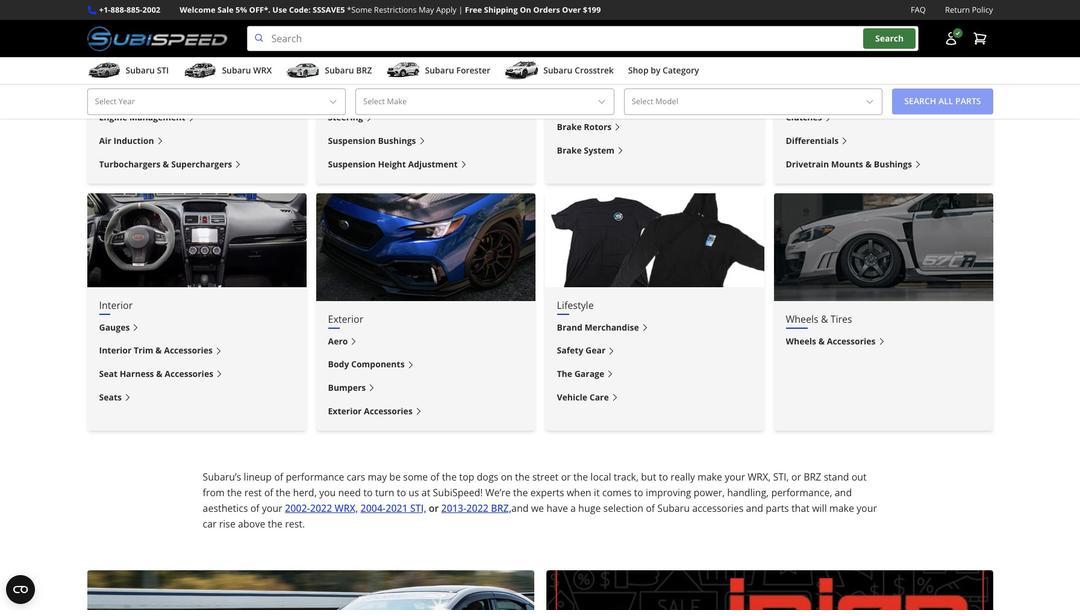 Task type: locate. For each thing, give the bounding box(es) containing it.
brz up chassis bracing
[[356, 65, 372, 76]]

gauges
[[99, 322, 130, 333]]

air
[[99, 135, 111, 146]]

bushings inside drivetrain mounts & bushings link
[[874, 158, 912, 170]]

and inside subaru's lineup of performance cars may be some of the top dogs on the street or the local track, but to really make your wrx, sti, or brz stand out from the rest of the herd, you need to turn to us at subispeed! we're the experts when it comes to improving power, handling, performance, and aesthetics of your
[[835, 486, 852, 499]]

management
[[129, 112, 185, 123]]

height
[[378, 158, 406, 170]]

bushings
[[378, 135, 416, 146], [874, 158, 912, 170]]

interior down gauges
[[99, 345, 132, 356]]

subaru left sti
[[126, 65, 155, 76]]

mounts
[[831, 158, 864, 170]]

interior up gauges
[[99, 299, 133, 312]]

subispeed logo image
[[87, 26, 228, 51]]

2022 left brz,
[[467, 502, 489, 515]]

to left us
[[397, 486, 406, 499]]

2 horizontal spatial your
[[857, 502, 877, 515]]

power,
[[694, 486, 725, 499]]

0 vertical spatial engine
[[99, 65, 129, 79]]

subaru inside dropdown button
[[325, 65, 354, 76]]

exterior
[[328, 312, 363, 326], [328, 405, 362, 417]]

brake pads
[[557, 98, 604, 109]]

subaru crosstrek button
[[505, 60, 614, 84]]

0 vertical spatial make
[[698, 470, 722, 484]]

2 suspension from the top
[[328, 135, 376, 146]]

brz up performance,
[[804, 470, 822, 484]]

subaru for subaru sti
[[126, 65, 155, 76]]

1 vertical spatial bushings
[[874, 158, 912, 170]]

select model image
[[865, 97, 875, 107]]

$199
[[583, 4, 601, 15]]

suspension for suspension
[[328, 65, 380, 79]]

brake rotors
[[557, 121, 612, 133]]

may
[[368, 470, 387, 484]]

search
[[876, 33, 904, 44]]

2004-2021 sti, link
[[361, 502, 426, 515]]

system
[[584, 145, 615, 156]]

brake left pads on the right of the page
[[557, 98, 582, 109]]

interior inside interior trim & accessories link
[[99, 345, 132, 356]]

1 horizontal spatial sti,
[[773, 470, 789, 484]]

aero link
[[328, 335, 523, 349]]

subaru left kits
[[544, 65, 573, 76]]

crosstrek
[[575, 65, 614, 76]]

need
[[338, 486, 361, 499]]

or up performance,
[[792, 470, 801, 484]]

sti, down us
[[410, 502, 426, 515]]

2002-2022 wrx, link
[[285, 502, 358, 515]]

1 vertical spatial brz
[[804, 470, 822, 484]]

engine down exhausts
[[99, 112, 127, 123]]

engine inside "link"
[[99, 112, 127, 123]]

drivetrain image
[[774, 0, 993, 54]]

or down at
[[429, 502, 439, 515]]

and down handling,
[[746, 502, 764, 515]]

suspension
[[328, 65, 380, 79], [328, 135, 376, 146], [328, 158, 376, 170]]

herd,
[[293, 486, 317, 499]]

will
[[812, 502, 827, 515]]

4 brake from the top
[[557, 145, 582, 156]]

engine for engine
[[99, 65, 129, 79]]

and down "stand"
[[835, 486, 852, 499]]

of down improving
[[646, 502, 655, 515]]

1 vertical spatial suspension
[[328, 135, 376, 146]]

of inside and we have a huge selection of subaru accessories and parts that will make your car rise above the rest.
[[646, 502, 655, 515]]

1 horizontal spatial wrx,
[[748, 470, 771, 484]]

0 vertical spatial sti,
[[773, 470, 789, 484]]

1 wheels from the top
[[786, 312, 819, 326]]

top
[[459, 470, 474, 484]]

your up handling,
[[725, 470, 745, 484]]

1 brake from the top
[[557, 74, 582, 86]]

0 horizontal spatial wrx,
[[335, 502, 358, 515]]

axles
[[786, 88, 809, 100]]

1 vertical spatial exterior
[[328, 405, 362, 417]]

you
[[319, 486, 336, 499]]

performance
[[286, 470, 344, 484]]

brake down brakes
[[557, 74, 582, 86]]

0 vertical spatial interior
[[99, 299, 133, 312]]

a subaru crosstrek thumbnail image image
[[505, 62, 539, 80]]

bushings up suspension height adjustment
[[378, 135, 416, 146]]

interior trim & accessories link
[[99, 344, 294, 358]]

1 vertical spatial sti,
[[410, 502, 426, 515]]

2 vertical spatial suspension
[[328, 158, 376, 170]]

1 horizontal spatial bushings
[[874, 158, 912, 170]]

wheels up wheels & accessories
[[786, 312, 819, 326]]

2 horizontal spatial and
[[835, 486, 852, 499]]

shipping
[[484, 4, 518, 15]]

suspension down suspension bushings on the top
[[328, 158, 376, 170]]

vehicle care link
[[557, 391, 752, 405]]

0 horizontal spatial 2022
[[310, 502, 332, 515]]

0 vertical spatial brz
[[356, 65, 372, 76]]

0 vertical spatial wrx,
[[748, 470, 771, 484]]

1 horizontal spatial make
[[830, 502, 854, 515]]

1 horizontal spatial or
[[561, 470, 571, 484]]

wheels for wheels & tires
[[786, 312, 819, 326]]

wrx,
[[748, 470, 771, 484], [335, 502, 358, 515]]

2 wheels from the top
[[786, 335, 817, 347]]

wheels down wheels & tires
[[786, 335, 817, 347]]

accessories down gauges link
[[164, 345, 213, 356]]

off*.
[[249, 4, 271, 15]]

2022
[[310, 502, 332, 515], [467, 502, 489, 515]]

interior for interior trim & accessories
[[99, 345, 132, 356]]

turn
[[375, 486, 394, 499]]

and
[[835, 486, 852, 499], [512, 502, 529, 515], [746, 502, 764, 515]]

seat harness & accessories link
[[99, 368, 294, 381]]

engine image
[[87, 0, 306, 54]]

wrx, down need
[[335, 502, 358, 515]]

the
[[442, 470, 457, 484], [515, 470, 530, 484], [573, 470, 588, 484], [227, 486, 242, 499], [276, 486, 291, 499], [513, 486, 528, 499], [268, 517, 283, 531]]

induction
[[114, 135, 154, 146]]

of right some
[[431, 470, 440, 484]]

subaru forester
[[425, 65, 491, 76]]

0 vertical spatial exterior
[[328, 312, 363, 326]]

gauges link
[[99, 321, 294, 335]]

a subaru wrx thumbnail image image
[[183, 62, 217, 80]]

wrx, inside subaru's lineup of performance cars may be some of the top dogs on the street or the local track, but to really make your wrx, sti, or brz stand out from the rest of the herd, you need to turn to us at subispeed! we're the experts when it comes to improving power, handling, performance, and aesthetics of your
[[748, 470, 771, 484]]

brake for brake kits
[[557, 74, 582, 86]]

experts
[[531, 486, 564, 499]]

sti, up performance,
[[773, 470, 789, 484]]

rotors
[[584, 121, 612, 133]]

brake for brake rotors
[[557, 121, 582, 133]]

turbochargers & superchargers
[[99, 158, 232, 170]]

& left superchargers
[[163, 158, 169, 170]]

brakes image
[[545, 0, 764, 40]]

2 engine from the top
[[99, 112, 127, 123]]

1 interior from the top
[[99, 299, 133, 312]]

axles & driveshafts link
[[786, 88, 981, 101]]

subaru down improving
[[658, 502, 690, 515]]

0 vertical spatial bushings
[[378, 135, 416, 146]]

lifestyle
[[557, 299, 594, 312]]

safety
[[557, 345, 584, 356]]

brz inside subaru's lineup of performance cars may be some of the top dogs on the street or the local track, but to really make your wrx, sti, or brz stand out from the rest of the herd, you need to turn to us at subispeed! we're the experts when it comes to improving power, handling, performance, and aesthetics of your
[[804, 470, 822, 484]]

&
[[811, 88, 817, 100], [163, 158, 169, 170], [866, 158, 872, 170], [821, 312, 828, 326], [819, 335, 825, 347], [156, 345, 162, 356], [156, 368, 163, 380]]

superchargers
[[171, 158, 232, 170]]

stand
[[824, 470, 849, 484]]

0 horizontal spatial sti,
[[410, 502, 426, 515]]

suspension for suspension height adjustment
[[328, 158, 376, 170]]

subaru forester button
[[387, 60, 491, 84]]

1 exterior from the top
[[328, 312, 363, 326]]

Select Model button
[[624, 89, 883, 115]]

really
[[671, 470, 695, 484]]

brake down brake pads
[[557, 121, 582, 133]]

0 vertical spatial suspension
[[328, 65, 380, 79]]

we
[[531, 502, 544, 515]]

parts
[[766, 502, 789, 515]]

brakes
[[557, 52, 588, 65]]

make inside subaru's lineup of performance cars may be some of the top dogs on the street or the local track, but to really make your wrx, sti, or brz stand out from the rest of the herd, you need to turn to us at subispeed! we're the experts when it comes to improving power, handling, performance, and aesthetics of your
[[698, 470, 722, 484]]

engine management link
[[99, 111, 294, 125]]

local
[[591, 470, 611, 484]]

make up power,
[[698, 470, 722, 484]]

differentials link
[[786, 134, 981, 148]]

exterior down bumpers
[[328, 405, 362, 417]]

suspension down steering
[[328, 135, 376, 146]]

suspension height adjustment
[[328, 158, 458, 170]]

bracing
[[361, 88, 393, 100]]

2 interior from the top
[[99, 345, 132, 356]]

2 brake from the top
[[557, 98, 582, 109]]

1 vertical spatial wheels
[[786, 335, 817, 347]]

exhausts
[[99, 88, 137, 100]]

subaru left wrx on the left of page
[[222, 65, 251, 76]]

0 horizontal spatial your
[[262, 502, 283, 515]]

brake down the brake rotors
[[557, 145, 582, 156]]

suspension up chassis bracing
[[328, 65, 380, 79]]

make right will
[[830, 502, 854, 515]]

& right harness
[[156, 368, 163, 380]]

sale
[[218, 4, 234, 15]]

1 engine from the top
[[99, 65, 129, 79]]

it
[[594, 486, 600, 499]]

subaru's
[[203, 470, 241, 484]]

of
[[274, 470, 283, 484], [431, 470, 440, 484], [264, 486, 273, 499], [250, 502, 260, 515], [646, 502, 655, 515]]

open widget image
[[6, 575, 35, 604]]

1 vertical spatial make
[[830, 502, 854, 515]]

when
[[567, 486, 592, 499]]

a subaru sti thumbnail image image
[[87, 62, 121, 80]]

subaru's lineup of performance cars may be some of the top dogs on the street or the local track, but to really make your wrx, sti, or brz stand out from the rest of the herd, you need to turn to us at subispeed! we're the experts when it comes to improving power, handling, performance, and aesthetics of your
[[203, 470, 867, 515]]

1 vertical spatial wrx,
[[335, 502, 358, 515]]

1 horizontal spatial 2022
[[467, 502, 489, 515]]

the
[[557, 368, 573, 380]]

wrx, up handling,
[[748, 470, 771, 484]]

the left rest.
[[268, 517, 283, 531]]

0 horizontal spatial bushings
[[378, 135, 416, 146]]

sti,
[[773, 470, 789, 484], [410, 502, 426, 515]]

select make image
[[597, 97, 607, 107]]

& down wheels & tires
[[819, 335, 825, 347]]

1 vertical spatial engine
[[99, 112, 127, 123]]

brake pads link
[[557, 97, 752, 111]]

to down but at the bottom right of page
[[634, 486, 644, 499]]

1 horizontal spatial brz
[[804, 470, 822, 484]]

2 exterior from the top
[[328, 405, 362, 417]]

the up when
[[573, 470, 588, 484]]

huge
[[579, 502, 601, 515]]

subaru inside dropdown button
[[222, 65, 251, 76]]

sti, inside subaru's lineup of performance cars may be some of the top dogs on the street or the local track, but to really make your wrx, sti, or brz stand out from the rest of the herd, you need to turn to us at subispeed! we're the experts when it comes to improving power, handling, performance, and aesthetics of your
[[773, 470, 789, 484]]

to up 2004-
[[364, 486, 373, 499]]

1 vertical spatial interior
[[99, 345, 132, 356]]

wheels
[[786, 312, 819, 326], [786, 335, 817, 347]]

brand merchandise link
[[557, 321, 752, 335]]

suspension for suspension bushings
[[328, 135, 376, 146]]

exterior up aero
[[328, 312, 363, 326]]

0 horizontal spatial make
[[698, 470, 722, 484]]

Select Make button
[[356, 89, 614, 115]]

street
[[532, 470, 559, 484]]

of down the rest
[[250, 502, 260, 515]]

0 vertical spatial wheels
[[786, 312, 819, 326]]

on
[[501, 470, 513, 484]]

0 horizontal spatial brz
[[356, 65, 372, 76]]

2022 down the you at the bottom left of page
[[310, 502, 332, 515]]

+1-888-885-2002 link
[[99, 4, 160, 16]]

subaru up chassis
[[325, 65, 354, 76]]

subaru up "chassis bracing" link
[[425, 65, 454, 76]]

and left we
[[512, 502, 529, 515]]

lineup
[[244, 470, 272, 484]]

your left '2002-' at the left bottom of the page
[[262, 502, 283, 515]]

& right axles at right
[[811, 88, 817, 100]]

3 brake from the top
[[557, 121, 582, 133]]

1 suspension from the top
[[328, 65, 380, 79]]

2013-
[[441, 502, 467, 515]]

1 horizontal spatial your
[[725, 470, 745, 484]]

engine up exhausts
[[99, 65, 129, 79]]

or up when
[[561, 470, 571, 484]]

3 suspension from the top
[[328, 158, 376, 170]]

the garage
[[557, 368, 605, 380]]

on
[[520, 4, 531, 15]]

to right but at the bottom right of page
[[659, 470, 668, 484]]

may
[[419, 4, 434, 15]]

your down out
[[857, 502, 877, 515]]

select year image
[[328, 97, 338, 107]]

bushings down differentials link
[[874, 158, 912, 170]]



Task type: vqa. For each thing, say whether or not it's contained in the screenshot.


Task type: describe. For each thing, give the bounding box(es) containing it.
turbochargers & superchargers link
[[99, 158, 294, 171]]

rest
[[244, 486, 262, 499]]

subaru for subaru forester
[[425, 65, 454, 76]]

lifestyle image
[[545, 193, 764, 287]]

the left top
[[442, 470, 457, 484]]

but
[[641, 470, 657, 484]]

exterior for exterior accessories
[[328, 405, 362, 417]]

subaru inside and we have a huge selection of subaru accessories and parts that will make your car rise above the rest.
[[658, 502, 690, 515]]

safety gear
[[557, 345, 606, 356]]

a
[[571, 502, 576, 515]]

suspension image
[[316, 0, 535, 54]]

track,
[[614, 470, 639, 484]]

air induction link
[[99, 134, 294, 148]]

at
[[422, 486, 431, 499]]

brand merchandise
[[557, 322, 639, 333]]

the right we're
[[513, 486, 528, 499]]

brake kits link
[[557, 74, 752, 88]]

2 horizontal spatial or
[[792, 470, 801, 484]]

apply
[[436, 4, 457, 15]]

out
[[852, 470, 867, 484]]

subaru wrx
[[222, 65, 272, 76]]

search input field
[[247, 26, 919, 51]]

cars
[[347, 470, 365, 484]]

subaru crosstrek
[[544, 65, 614, 76]]

seats link
[[99, 391, 294, 405]]

us
[[409, 486, 419, 499]]

chassis bracing
[[328, 88, 393, 100]]

subaru for subaru brz
[[325, 65, 354, 76]]

driveshafts
[[819, 88, 868, 100]]

wheels & accessories image
[[774, 193, 993, 301]]

bumpers
[[328, 382, 366, 394]]

suspension height adjustment link
[[328, 158, 523, 171]]

turbochargers
[[99, 158, 161, 170]]

handling,
[[727, 486, 769, 499]]

sti
[[157, 65, 169, 76]]

Select Year button
[[87, 89, 346, 115]]

steering
[[328, 112, 363, 123]]

and we have a huge selection of subaru accessories and parts that will make your car rise above the rest.
[[203, 502, 877, 531]]

1 2022 from the left
[[310, 502, 332, 515]]

chassis bracing link
[[328, 88, 523, 101]]

brake for brake system
[[557, 145, 582, 156]]

be
[[389, 470, 401, 484]]

above
[[238, 517, 265, 531]]

1 horizontal spatial and
[[746, 502, 764, 515]]

brake rotors link
[[557, 121, 752, 134]]

gear
[[586, 345, 606, 356]]

by
[[651, 65, 661, 76]]

have
[[547, 502, 568, 515]]

shop by category
[[628, 65, 699, 76]]

engine for engine management
[[99, 112, 127, 123]]

brake for brake pads
[[557, 98, 582, 109]]

subaru for subaru wrx
[[222, 65, 251, 76]]

interior trim & accessories
[[99, 345, 213, 356]]

vehicle
[[557, 392, 588, 403]]

dogs
[[477, 470, 499, 484]]

subaru brz
[[325, 65, 372, 76]]

code:
[[289, 4, 311, 15]]

of right the rest
[[264, 486, 273, 499]]

exhausts link
[[99, 88, 294, 101]]

search button
[[864, 29, 916, 49]]

0 horizontal spatial and
[[512, 502, 529, 515]]

wheels for wheels & accessories
[[786, 335, 817, 347]]

& left tires
[[821, 312, 828, 326]]

trim
[[134, 345, 153, 356]]

accessories down tires
[[827, 335, 876, 347]]

aesthetics
[[203, 502, 248, 515]]

the garage link
[[557, 368, 752, 381]]

the inside and we have a huge selection of subaru accessories and parts that will make your car rise above the rest.
[[268, 517, 283, 531]]

over
[[562, 4, 581, 15]]

engine management
[[99, 112, 185, 123]]

a subaru brz thumbnail image image
[[286, 62, 320, 80]]

body components
[[328, 359, 405, 370]]

brz inside dropdown button
[[356, 65, 372, 76]]

button image
[[944, 31, 958, 46]]

& right trim
[[156, 345, 162, 356]]

aero
[[328, 335, 348, 347]]

a subaru forester thumbnail image image
[[387, 62, 420, 80]]

category
[[663, 65, 699, 76]]

orders
[[533, 4, 560, 15]]

the right on
[[515, 470, 530, 484]]

from
[[203, 486, 225, 499]]

shop by category button
[[628, 60, 699, 84]]

interior for interior
[[99, 299, 133, 312]]

0 horizontal spatial or
[[429, 502, 439, 515]]

brake system link
[[557, 144, 752, 158]]

accessories down interior trim & accessories link
[[165, 368, 213, 380]]

888-
[[111, 4, 127, 15]]

your inside and we have a huge selection of subaru accessories and parts that will make your car rise above the rest.
[[857, 502, 877, 515]]

make inside and we have a huge selection of subaru accessories and parts that will make your car rise above the rest.
[[830, 502, 854, 515]]

tires
[[831, 312, 852, 326]]

subaru sti
[[126, 65, 169, 76]]

restrictions
[[374, 4, 417, 15]]

the up '2002-' at the left bottom of the page
[[276, 486, 291, 499]]

exterior for exterior
[[328, 312, 363, 326]]

that
[[792, 502, 810, 515]]

bushings inside suspension bushings link
[[378, 135, 416, 146]]

accessories down bumpers link
[[364, 405, 413, 417]]

|
[[459, 4, 463, 15]]

885-
[[127, 4, 143, 15]]

merchandise
[[585, 322, 639, 333]]

performance,
[[772, 486, 833, 499]]

return policy link
[[945, 4, 993, 16]]

& right mounts
[[866, 158, 872, 170]]

garage
[[575, 368, 605, 380]]

steering link
[[328, 111, 523, 125]]

2013-2022 brz, link
[[441, 502, 512, 515]]

2 2022 from the left
[[467, 502, 489, 515]]

subaru brz button
[[286, 60, 372, 84]]

subaru for subaru crosstrek
[[544, 65, 573, 76]]

*some
[[347, 4, 372, 15]]

the up aesthetics
[[227, 486, 242, 499]]

care
[[590, 392, 609, 403]]

seat harness & accessories
[[99, 368, 213, 380]]

interior image
[[87, 193, 306, 287]]

suspension bushings link
[[328, 134, 523, 148]]

bumpers link
[[328, 381, 523, 395]]

suspension bushings
[[328, 135, 416, 146]]

forester
[[456, 65, 491, 76]]

rest.
[[285, 517, 305, 531]]

exterior image
[[316, 193, 535, 301]]

use
[[273, 4, 287, 15]]

+1-
[[99, 4, 111, 15]]

vehicle care
[[557, 392, 609, 403]]

seat
[[99, 368, 118, 380]]

shop
[[628, 65, 649, 76]]

welcome
[[180, 4, 216, 15]]

2004-
[[361, 502, 386, 515]]

of right lineup
[[274, 470, 283, 484]]

accessories
[[692, 502, 744, 515]]

sssave5
[[313, 4, 345, 15]]



